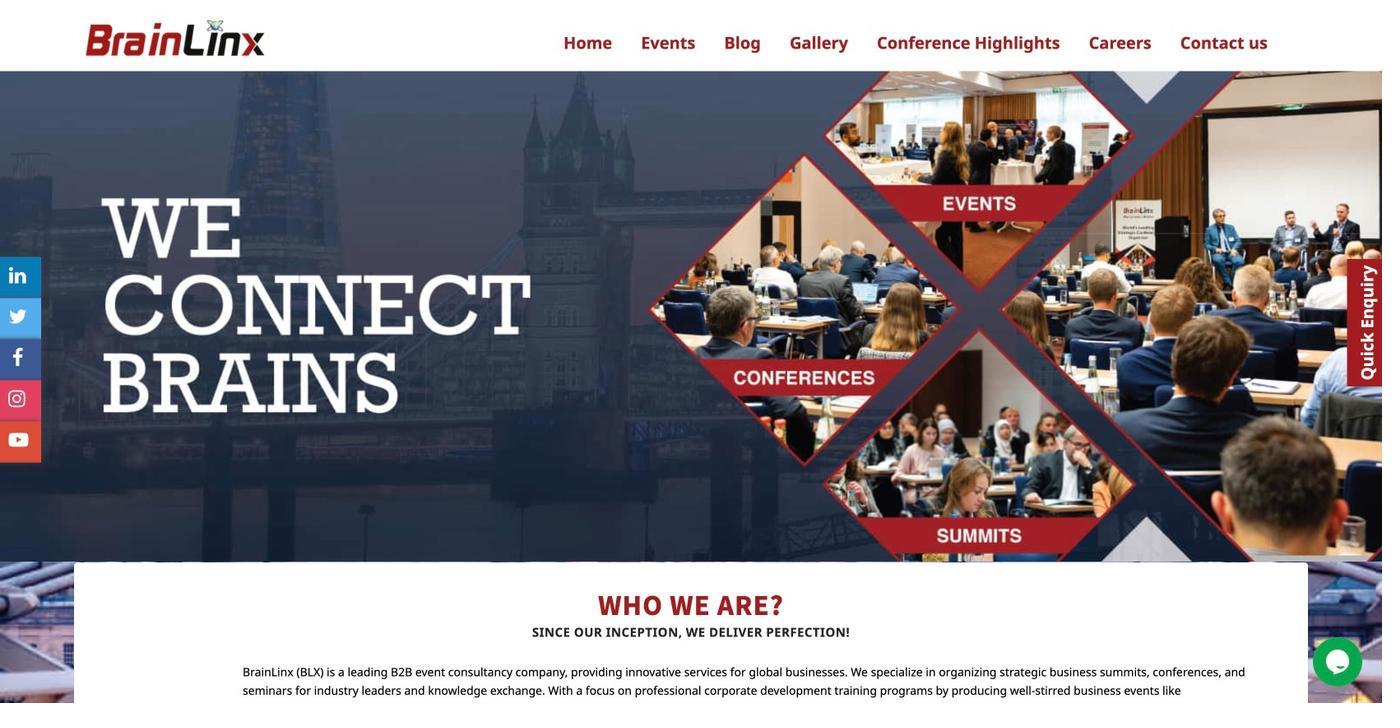 Task type: locate. For each thing, give the bounding box(es) containing it.
brainlinx logo image
[[81, 13, 267, 71]]

twitter image
[[9, 307, 27, 327]]

facebook image
[[12, 348, 23, 368]]



Task type: describe. For each thing, give the bounding box(es) containing it.
youtube play image
[[9, 430, 28, 450]]

instagram image
[[8, 389, 25, 409]]

linkedin image
[[9, 266, 26, 285]]



